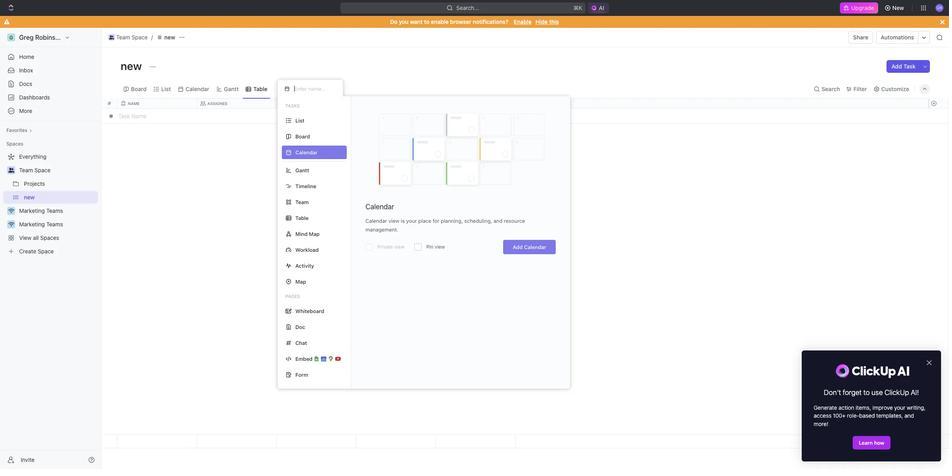 Task type: locate. For each thing, give the bounding box(es) containing it.
user group image inside sidebar navigation
[[8, 168, 14, 173]]

to right want
[[424, 18, 430, 25]]

1 vertical spatial your
[[895, 405, 906, 412]]

team down spaces
[[19, 167, 33, 174]]

Enter name... field
[[294, 85, 337, 92]]

0 vertical spatial list
[[161, 85, 171, 92]]

to left use
[[864, 389, 870, 397]]

0 vertical spatial team space
[[116, 34, 148, 41]]

1 vertical spatial space
[[34, 167, 51, 174]]

map
[[309, 231, 320, 237], [296, 279, 306, 285]]

your up templates,
[[895, 405, 906, 412]]

team left /
[[116, 34, 130, 41]]

0 vertical spatial space
[[132, 34, 148, 41]]

#
[[108, 100, 111, 106]]

1 horizontal spatial your
[[895, 405, 906, 412]]

your right is
[[406, 218, 417, 224]]

team space
[[116, 34, 148, 41], [19, 167, 51, 174]]

1 horizontal spatial board
[[296, 133, 310, 140]]

0 horizontal spatial and
[[494, 218, 503, 224]]

1 horizontal spatial list
[[296, 117, 305, 124]]

1 horizontal spatial table
[[296, 215, 309, 221]]

team down 'timeline'
[[296, 199, 309, 205]]

search...
[[457, 4, 479, 11]]

private view
[[378, 244, 405, 250]]

templates,
[[877, 413, 904, 420]]

1 horizontal spatial map
[[309, 231, 320, 237]]

2 horizontal spatial team
[[296, 199, 309, 205]]

1 horizontal spatial user group image
[[109, 35, 114, 39]]

view for calendar
[[389, 218, 400, 224]]

team space down spaces
[[19, 167, 51, 174]]

items,
[[856, 405, 872, 412]]

0 vertical spatial to
[[424, 18, 430, 25]]

press space to select this row. row
[[118, 435, 516, 449]]

add down resource
[[513, 244, 523, 251]]

home
[[19, 53, 34, 60]]

to inside '×' dialog
[[864, 389, 870, 397]]

view
[[389, 218, 400, 224], [395, 244, 405, 250], [435, 244, 445, 250]]

1 vertical spatial team space
[[19, 167, 51, 174]]

view right pin
[[435, 244, 445, 250]]

planning,
[[441, 218, 463, 224]]

view left is
[[389, 218, 400, 224]]

space
[[132, 34, 148, 41], [34, 167, 51, 174]]

resource
[[504, 218, 525, 224]]

new right /
[[164, 34, 175, 41]]

team space link
[[106, 33, 150, 42], [19, 164, 96, 177]]

is
[[401, 218, 405, 224]]

0 vertical spatial team space link
[[106, 33, 150, 42]]

0 vertical spatial add
[[892, 63, 903, 70]]

2 vertical spatial team
[[296, 199, 309, 205]]

row
[[118, 99, 516, 109]]

0 horizontal spatial your
[[406, 218, 417, 224]]

1 horizontal spatial team
[[116, 34, 130, 41]]

writing,
[[907, 405, 926, 412]]

map right mind
[[309, 231, 320, 237]]

and left resource
[[494, 218, 503, 224]]

1 vertical spatial team space link
[[19, 164, 96, 177]]

private
[[378, 244, 393, 250]]

invite
[[21, 457, 35, 463]]

list down tasks
[[296, 117, 305, 124]]

you
[[399, 18, 409, 25]]

and down writing,
[[905, 413, 915, 420]]

new
[[893, 4, 905, 11]]

row group
[[929, 435, 949, 449]]

1 vertical spatial add
[[513, 244, 523, 251]]

map down activity
[[296, 279, 306, 285]]

tasks
[[286, 103, 300, 108]]

add inside button
[[892, 63, 903, 70]]

your inside calendar view is your place for planning, scheduling, and resource management.
[[406, 218, 417, 224]]

0 horizontal spatial gantt
[[224, 85, 239, 92]]

1 horizontal spatial and
[[905, 413, 915, 420]]

team
[[116, 34, 130, 41], [19, 167, 33, 174], [296, 199, 309, 205]]

learn how button
[[853, 437, 891, 450]]

1 vertical spatial to
[[864, 389, 870, 397]]

1 horizontal spatial team space link
[[106, 33, 150, 42]]

your
[[406, 218, 417, 224], [895, 405, 906, 412]]

1 vertical spatial map
[[296, 279, 306, 285]]

and
[[494, 218, 503, 224], [905, 413, 915, 420]]

list right board link
[[161, 85, 171, 92]]

0 horizontal spatial map
[[296, 279, 306, 285]]

1 vertical spatial user group image
[[8, 168, 14, 173]]

0 horizontal spatial user group image
[[8, 168, 14, 173]]

automations
[[881, 34, 915, 41]]

board left list link
[[131, 85, 147, 92]]

0 vertical spatial and
[[494, 218, 503, 224]]

table
[[254, 85, 268, 92], [296, 215, 309, 221]]

to
[[424, 18, 430, 25], [864, 389, 870, 397]]

favorites
[[6, 127, 27, 133]]

1 vertical spatial and
[[905, 413, 915, 420]]

share
[[854, 34, 869, 41]]

table right gantt link
[[254, 85, 268, 92]]

new
[[164, 34, 175, 41], [121, 59, 144, 72]]

row group inside # grid
[[929, 435, 949, 449]]

0 vertical spatial user group image
[[109, 35, 114, 39]]

0 horizontal spatial team
[[19, 167, 33, 174]]

0 horizontal spatial space
[[34, 167, 51, 174]]

learn
[[859, 440, 873, 447]]

scheduling,
[[465, 218, 492, 224]]

0 horizontal spatial team space link
[[19, 164, 96, 177]]

user group image
[[109, 35, 114, 39], [8, 168, 14, 173]]

1 vertical spatial new
[[121, 59, 144, 72]]

pin
[[427, 244, 434, 250]]

0 horizontal spatial new
[[121, 59, 144, 72]]

gantt up 'timeline'
[[296, 167, 309, 173]]

view inside calendar view is your place for planning, scheduling, and resource management.
[[389, 218, 400, 224]]

table up mind
[[296, 215, 309, 221]]

team space left /
[[116, 34, 148, 41]]

1 vertical spatial team
[[19, 167, 33, 174]]

chat
[[296, 340, 307, 346]]

⌘k
[[574, 4, 583, 11]]

docs link
[[3, 78, 98, 90]]

0 vertical spatial table
[[254, 85, 268, 92]]

1 vertical spatial list
[[296, 117, 305, 124]]

100+
[[833, 413, 846, 420]]

gantt
[[224, 85, 239, 92], [296, 167, 309, 173]]

upgrade
[[852, 4, 875, 11]]

0 horizontal spatial add
[[513, 244, 523, 251]]

list
[[161, 85, 171, 92], [296, 117, 305, 124]]

add left task
[[892, 63, 903, 70]]

home link
[[3, 51, 98, 63]]

do you want to enable browser notifications? enable hide this
[[390, 18, 559, 25]]

1 horizontal spatial team space
[[116, 34, 148, 41]]

view for private view
[[435, 244, 445, 250]]

board
[[131, 85, 147, 92], [296, 133, 310, 140]]

0 vertical spatial map
[[309, 231, 320, 237]]

docs
[[19, 80, 32, 87]]

calendar link
[[184, 83, 209, 95]]

0 vertical spatial board
[[131, 85, 147, 92]]

1 horizontal spatial new
[[164, 34, 175, 41]]

0 vertical spatial your
[[406, 218, 417, 224]]

board down tasks
[[296, 133, 310, 140]]

pin view
[[427, 244, 445, 250]]

and inside the generate action items, improve your writing, access 100+ role-based templates, and more!
[[905, 413, 915, 420]]

view right private
[[395, 244, 405, 250]]

0 vertical spatial new
[[164, 34, 175, 41]]

gantt left table link
[[224, 85, 239, 92]]

action
[[839, 405, 855, 412]]

1 vertical spatial gantt
[[296, 167, 309, 173]]

0 horizontal spatial board
[[131, 85, 147, 92]]

workload
[[296, 247, 319, 253]]

calendar view is your place for planning, scheduling, and resource management.
[[366, 218, 525, 233]]

1 horizontal spatial to
[[864, 389, 870, 397]]

1 horizontal spatial add
[[892, 63, 903, 70]]

0 horizontal spatial team space
[[19, 167, 51, 174]]

new up board link
[[121, 59, 144, 72]]



Task type: vqa. For each thing, say whether or not it's contained in the screenshot.
bottommost List
yes



Task type: describe. For each thing, give the bounding box(es) containing it.
# grid
[[102, 99, 950, 449]]

generate action items, improve your writing, access 100+ role-based templates, and more!
[[814, 405, 928, 428]]

add calendar
[[513, 244, 547, 251]]

share button
[[849, 31, 874, 44]]

dashboards
[[19, 94, 50, 101]]

do
[[390, 18, 398, 25]]

enable
[[514, 18, 532, 25]]

timeline
[[296, 183, 316, 189]]

search button
[[812, 83, 843, 95]]

team space inside sidebar navigation
[[19, 167, 51, 174]]

new button
[[882, 2, 909, 14]]

0 horizontal spatial to
[[424, 18, 430, 25]]

customize
[[882, 85, 910, 92]]

add task
[[892, 63, 916, 70]]

view button
[[278, 80, 304, 98]]

× button
[[927, 357, 933, 368]]

dashboards link
[[3, 91, 98, 104]]

favorites button
[[3, 126, 35, 135]]

0 horizontal spatial list
[[161, 85, 171, 92]]

1 horizontal spatial gantt
[[296, 167, 309, 173]]

mind
[[296, 231, 308, 237]]

inbox
[[19, 67, 33, 74]]

table link
[[252, 83, 268, 95]]

form
[[296, 372, 308, 378]]

place
[[419, 218, 432, 224]]

space inside sidebar navigation
[[34, 167, 51, 174]]

management.
[[366, 227, 399, 233]]

notifications?
[[473, 18, 509, 25]]

pages
[[286, 294, 300, 299]]

0 horizontal spatial table
[[254, 85, 268, 92]]

access
[[814, 413, 832, 420]]

automations button
[[877, 31, 919, 43]]

enable
[[431, 18, 449, 25]]

task
[[904, 63, 916, 70]]

ai!
[[911, 389, 920, 397]]

board link
[[129, 83, 147, 95]]

want
[[410, 18, 423, 25]]

don't
[[824, 389, 842, 397]]

role-
[[848, 413, 860, 420]]

view
[[288, 85, 301, 92]]

clickup
[[885, 389, 910, 397]]

browser
[[450, 18, 472, 25]]

this
[[550, 18, 559, 25]]

add task button
[[887, 60, 921, 73]]

0 vertical spatial gantt
[[224, 85, 239, 92]]

×
[[927, 357, 933, 368]]

whiteboard
[[296, 308, 324, 314]]

and inside calendar view is your place for planning, scheduling, and resource management.
[[494, 218, 503, 224]]

inbox link
[[3, 64, 98, 77]]

mind map
[[296, 231, 320, 237]]

learn how
[[859, 440, 885, 447]]

spaces
[[6, 141, 23, 147]]

upgrade link
[[841, 2, 879, 14]]

list link
[[160, 83, 171, 95]]

forget
[[843, 389, 862, 397]]

for
[[433, 218, 440, 224]]

view button
[[278, 83, 304, 95]]

use
[[872, 389, 883, 397]]

0 vertical spatial team
[[116, 34, 130, 41]]

embed
[[296, 356, 313, 362]]

new link
[[155, 33, 177, 42]]

your inside the generate action items, improve your writing, access 100+ role-based templates, and more!
[[895, 405, 906, 412]]

1 vertical spatial board
[[296, 133, 310, 140]]

calendar inside calendar view is your place for planning, scheduling, and resource management.
[[366, 218, 387, 224]]

doc
[[296, 324, 305, 330]]

gantt link
[[223, 83, 239, 95]]

hide
[[536, 18, 548, 25]]

user group image inside team space link
[[109, 35, 114, 39]]

more!
[[814, 421, 829, 428]]

1 horizontal spatial space
[[132, 34, 148, 41]]

customize button
[[871, 83, 912, 95]]

team inside sidebar navigation
[[19, 167, 33, 174]]

add for add calendar
[[513, 244, 523, 251]]

add for add task
[[892, 63, 903, 70]]

activity
[[296, 263, 314, 269]]

improve
[[873, 405, 893, 412]]

search
[[822, 85, 841, 92]]

generate
[[814, 405, 838, 412]]

don't forget to use clickup ai!
[[824, 389, 920, 397]]

sidebar navigation
[[0, 28, 102, 470]]

/
[[151, 34, 153, 41]]

based
[[860, 413, 875, 420]]

1 vertical spatial table
[[296, 215, 309, 221]]

Task Name text field
[[118, 109, 949, 123]]

how
[[875, 440, 885, 447]]

× dialog
[[802, 351, 942, 462]]



